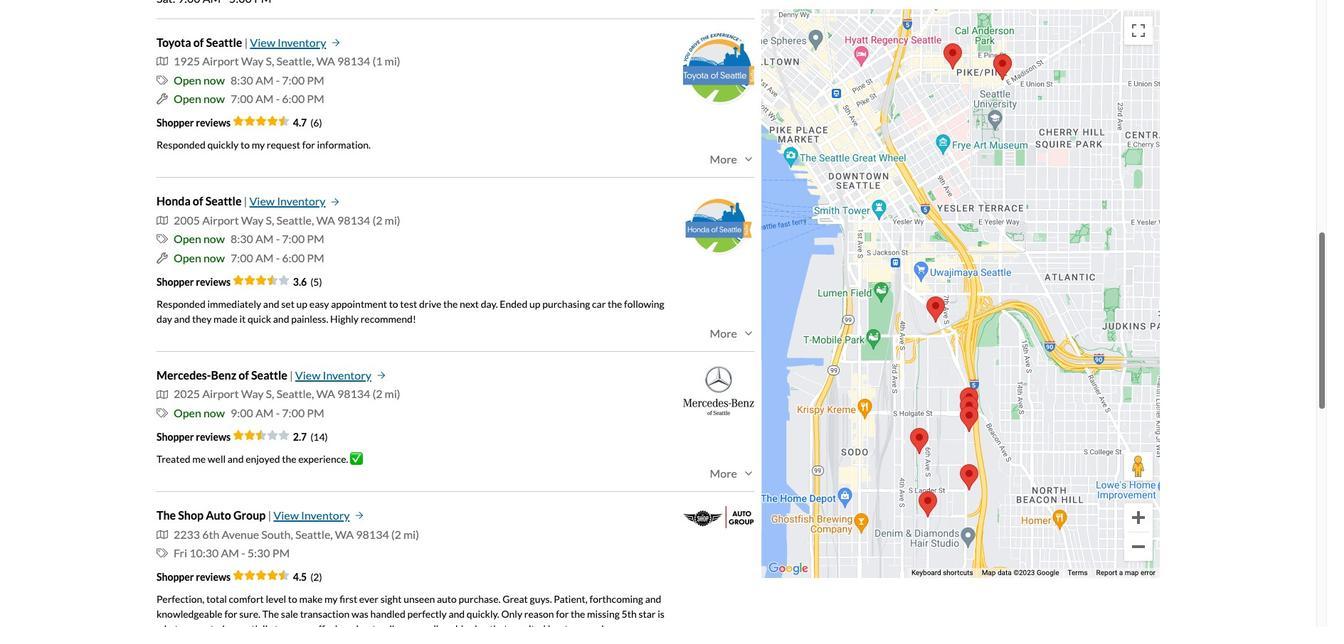 Task type: vqa. For each thing, say whether or not it's contained in the screenshot.
'owner.' in the left of the page
no



Task type: describe. For each thing, give the bounding box(es) containing it.
2 horizontal spatial for
[[556, 609, 569, 621]]

airport for 2005
[[202, 213, 239, 227]]

auto
[[206, 509, 231, 523]]

drive
[[419, 298, 442, 310]]

the down 2.7
[[282, 454, 297, 466]]

seattle, for mercedes-benz of seattle |
[[277, 388, 314, 401]]

forthcoming
[[590, 594, 643, 606]]

7:00 for tags image
[[282, 406, 305, 420]]

| up the '2005 airport way s, seattle, wa 98134         (2 mi)'
[[244, 195, 247, 208]]

toyota of seattle logo image
[[683, 33, 754, 105]]

responded for 1925 airport way s, seattle, wa 98134         (1 mi)
[[157, 139, 205, 151]]

(5)
[[310, 276, 322, 288]]

map image for 1925 airport way s, seattle, wa 98134         (1 mi)
[[157, 56, 168, 67]]

seattle for toyota of seattle
[[206, 36, 242, 49]]

in
[[548, 624, 556, 628]]

information.
[[317, 139, 371, 151]]

to right quickly
[[241, 139, 250, 151]]

1 up from the left
[[297, 298, 308, 310]]

quickly
[[207, 139, 239, 151]]

mi) for 2025 airport way s, seattle, wa 98134         (2 mi)
[[385, 388, 400, 401]]

0 vertical spatial my
[[252, 139, 265, 151]]

3.6 (5)
[[293, 276, 322, 288]]

report a map error
[[1097, 569, 1156, 577]]

the right car
[[608, 298, 622, 310]]

patient,
[[554, 594, 588, 606]]

arrow right image for (1
[[332, 39, 340, 47]]

more button for 1925 airport way s, seattle, wa 98134         (1 mi)
[[710, 153, 754, 166]]

handled
[[370, 609, 406, 621]]

and right well
[[228, 454, 244, 466]]

recommend!
[[361, 313, 416, 325]]

(2 for 2025 airport way s, seattle, wa 98134         (2 mi)
[[373, 388, 383, 401]]

map data ©2023 google
[[982, 569, 1059, 577]]

auto
[[437, 594, 457, 606]]

off
[[313, 624, 325, 628]]

3.6
[[293, 276, 307, 288]]

6:00 for honda of seattle |
[[282, 251, 305, 265]]

1925
[[174, 54, 200, 68]]

me
[[192, 454, 206, 466]]

2005
[[174, 213, 200, 227]]

1925 airport way s, seattle, wa 98134         (1 mi)
[[174, 54, 400, 68]]

toyota of seattle |
[[157, 36, 248, 49]]

keyboard
[[912, 569, 941, 577]]

2005 airport way s, seattle, wa 98134         (2 mi)
[[174, 213, 400, 227]]

view for honda of seattle |
[[249, 195, 275, 208]]

reviews for 2025
[[196, 431, 231, 444]]

4.7
[[293, 117, 307, 129]]

is
[[658, 609, 665, 621]]

airport for 2025
[[202, 388, 239, 401]]

10:30
[[189, 547, 219, 560]]

mi) for 2233 6th avenue south, seattle, wa 98134         (2 mi)
[[404, 528, 419, 541]]

more for 2025 airport way s, seattle, wa 98134         (2 mi)
[[710, 467, 737, 481]]

mercedes-
[[157, 369, 211, 382]]

pm for 1925 airport way s, seattle, wa 98134         (1 mi)'s tags icon
[[307, 73, 324, 87]]

benz
[[211, 369, 236, 382]]

4 open from the top
[[174, 251, 201, 265]]

mi) for 1925 airport way s, seattle, wa 98134         (1 mi)
[[385, 54, 400, 68]]

3 open from the top
[[174, 232, 201, 246]]

the left next
[[443, 298, 458, 310]]

view inventory for honda of seattle |
[[249, 195, 326, 208]]

open now 8:30 am - 7:00 pm for toyota of seattle |
[[174, 73, 324, 87]]

map
[[982, 569, 996, 577]]

map image for 2025 airport way s, seattle, wa 98134         (2 mi)
[[157, 389, 168, 400]]

adamsgarage / sodo moto image
[[960, 464, 979, 490]]

more button for 2005 airport way s, seattle, wa 98134         (2 mi)
[[710, 327, 754, 340]]

(2 for 2233 6th avenue south, seattle, wa 98134         (2 mi)
[[391, 528, 401, 541]]

7:00 for tags icon associated with 2005 airport way s, seattle, wa 98134         (2 mi)
[[282, 232, 305, 246]]

| right group
[[268, 509, 271, 523]]

0 horizontal spatial for
[[224, 609, 237, 621]]

0 horizontal spatial a
[[286, 624, 291, 628]]

shop
[[178, 509, 204, 523]]

seattle, for honda of seattle |
[[277, 213, 314, 227]]

way for mercedes-benz of seattle
[[241, 388, 264, 401]]

toyota of seattle image
[[960, 387, 979, 414]]

enjoyed
[[246, 454, 280, 466]]

©2023
[[1014, 569, 1035, 577]]

google
[[1037, 569, 1059, 577]]

was
[[352, 609, 369, 621]]

level
[[266, 594, 286, 606]]

the shop auto group |
[[157, 509, 271, 523]]

terms
[[1068, 569, 1088, 577]]

shopper reviews for 1925
[[157, 117, 233, 129]]

maserati and alfa romeo of seattle image
[[994, 53, 1012, 80]]

of for toyota
[[193, 36, 204, 49]]

view inventory link for the shop auto group |
[[274, 507, 364, 526]]

inventory for mercedes-benz of seattle |
[[323, 369, 371, 382]]

and down set
[[273, 313, 289, 325]]

✅
[[350, 454, 363, 466]]

day
[[157, 313, 172, 325]]

view for the shop auto group |
[[274, 509, 299, 523]]

wrench image for 2005
[[157, 253, 168, 264]]

shopper for 2005 airport way s, seattle, wa 98134         (2 mi)
[[157, 276, 194, 288]]

one-
[[293, 624, 313, 628]]

to down sale on the bottom
[[275, 624, 284, 628]]

responded for 2005 airport way s, seattle, wa 98134         (2 mi)
[[157, 298, 205, 310]]

6th
[[202, 528, 219, 541]]

reviews for 2005
[[196, 276, 231, 288]]

honda of seattle logo image
[[683, 193, 754, 264]]

google image
[[765, 559, 812, 578]]

error
[[1141, 569, 1156, 577]]

2 vertical spatial seattle
[[251, 369, 287, 382]]

(2 for 2005 airport way s, seattle, wa 98134         (2 mi)
[[373, 213, 383, 227]]

tags image for 2005 airport way s, seattle, wa 98134         (2 mi)
[[157, 234, 168, 245]]

map
[[1125, 569, 1139, 577]]

treated
[[157, 454, 190, 466]]

that
[[490, 624, 508, 628]]

ended
[[500, 298, 528, 310]]

unseen
[[404, 594, 435, 606]]

s, for mercedes-benz of seattle |
[[266, 388, 274, 401]]

way for toyota of seattle
[[241, 54, 264, 68]]

first
[[340, 594, 357, 606]]

essentially
[[227, 624, 273, 628]]

98134 for 1925 airport way s, seattle, wa 98134         (1 mi)
[[337, 54, 370, 68]]

98134 for 2025 airport way s, seattle, wa 98134         (2 mi)
[[337, 388, 370, 401]]

two
[[565, 624, 582, 628]]

shopper for 1925 airport way s, seattle, wa 98134         (1 mi)
[[157, 117, 194, 129]]

the inside perfection, total comfort level to make my first ever sight unseen auto purchase.  great guys.  patient, forthcoming  and knowledgeable for sure.  the sale transaction was handled perfectly and quickly.    only reason for the missing 5th star is what amounted essentially to a one-off misunderstanding regarding shipping  that resulted in a two week+ sp
[[262, 609, 279, 621]]

open now 9:00 am - 7:00 pm
[[174, 406, 324, 420]]

2.7 (14)
[[293, 431, 328, 444]]

now for tags icon associated with 2005 airport way s, seattle, wa 98134         (2 mi)
[[204, 232, 225, 246]]

perfection,
[[157, 594, 204, 606]]

2233
[[174, 528, 200, 541]]

honda of seattle |
[[157, 195, 247, 208]]

angle down image
[[743, 328, 754, 339]]

2 open from the top
[[174, 92, 201, 105]]

tags image for 1925 airport way s, seattle, wa 98134         (1 mi)
[[157, 75, 168, 86]]

perfection, total comfort level to make my first ever sight unseen auto purchase.  great guys.  patient, forthcoming  and knowledgeable for sure.  the sale transaction was handled perfectly and quickly.    only reason for the missing 5th star is what amounted essentially to a one-off misunderstanding regarding shipping  that resulted in a two week+ sp
[[157, 594, 665, 628]]

seattle, for the shop auto group |
[[295, 528, 333, 541]]

sight
[[381, 594, 402, 606]]

data
[[998, 569, 1012, 577]]

treated me well and enjoyed the experience. ✅
[[157, 454, 363, 466]]

purchasing
[[542, 298, 590, 310]]

misunderstanding
[[327, 624, 405, 628]]

5th
[[622, 609, 637, 621]]

1 open from the top
[[174, 73, 201, 87]]

responded quickly to my request for information.
[[157, 139, 371, 151]]

responded immediately and set up easy appointment to test drive the next day. ended up purchasing car the following day and they made it quick and painless. highly recommend!
[[157, 298, 665, 325]]

2 horizontal spatial a
[[1119, 569, 1123, 577]]

now for tags image
[[204, 406, 225, 420]]

2025
[[174, 388, 200, 401]]

and up shipping
[[449, 609, 465, 621]]

comfort
[[229, 594, 264, 606]]

and right the day at the left of page
[[174, 313, 190, 325]]

to up sale on the bottom
[[288, 594, 297, 606]]

make
[[299, 594, 323, 606]]

wa for honda of seattle |
[[316, 213, 335, 227]]

pm for wrench icon corresponding to 1925
[[307, 92, 324, 105]]

star
[[639, 609, 656, 621]]



Task type: locate. For each thing, give the bounding box(es) containing it.
1 vertical spatial open now 7:00 am - 6:00 pm
[[174, 251, 324, 265]]

shopper reviews for 2025
[[157, 431, 233, 444]]

open now 7:00 am - 6:00 pm up responded quickly to my request for information.
[[174, 92, 324, 105]]

paramount motors nw image
[[919, 491, 937, 517]]

4 reviews from the top
[[196, 572, 231, 584]]

map image left 2233
[[157, 529, 168, 541]]

98134 for 2005 airport way s, seattle, wa 98134         (2 mi)
[[337, 213, 370, 227]]

and
[[263, 298, 279, 310], [174, 313, 190, 325], [273, 313, 289, 325], [228, 454, 244, 466], [645, 594, 661, 606], [449, 609, 465, 621]]

0 horizontal spatial my
[[252, 139, 265, 151]]

1 angle down image from the top
[[743, 154, 754, 165]]

set
[[281, 298, 295, 310]]

tags image
[[157, 408, 168, 419]]

for
[[302, 139, 315, 151], [224, 609, 237, 621], [556, 609, 569, 621]]

1 vertical spatial tags image
[[157, 234, 168, 245]]

avenue
[[222, 528, 259, 541]]

2 vertical spatial of
[[239, 369, 249, 382]]

7:00 down the '2005 airport way s, seattle, wa 98134         (2 mi)'
[[282, 232, 305, 246]]

quickly.
[[467, 609, 499, 621]]

0 vertical spatial more button
[[710, 153, 754, 166]]

8:30
[[231, 73, 253, 87], [231, 232, 253, 246]]

highly
[[330, 313, 359, 325]]

way down toyota of seattle |
[[241, 54, 264, 68]]

1 vertical spatial my
[[325, 594, 338, 606]]

s, for toyota of seattle |
[[266, 54, 274, 68]]

s, for honda of seattle |
[[266, 213, 274, 227]]

my left request
[[252, 139, 265, 151]]

my inside perfection, total comfort level to make my first ever sight unseen auto purchase.  great guys.  patient, forthcoming  and knowledgeable for sure.  the sale transaction was handled perfectly and quickly.    only reason for the missing 5th star is what amounted essentially to a one-off misunderstanding regarding shipping  that resulted in a two week+ sp
[[325, 594, 338, 606]]

inventory up the '2005 airport way s, seattle, wa 98134         (2 mi)'
[[277, 195, 326, 208]]

open now 7:00 am - 6:00 pm for honda of seattle |
[[174, 251, 324, 265]]

3 map image from the top
[[157, 529, 168, 541]]

tags image
[[157, 75, 168, 86], [157, 234, 168, 245], [157, 548, 168, 560]]

inventory for honda of seattle |
[[277, 195, 326, 208]]

1 responded from the top
[[157, 139, 205, 151]]

0 horizontal spatial the
[[157, 509, 176, 523]]

2 shopper from the top
[[157, 276, 194, 288]]

day.
[[481, 298, 498, 310]]

6:00 up 4.7
[[282, 92, 305, 105]]

wrench image down toyota
[[157, 93, 168, 105]]

| up 2025 airport way s, seattle, wa 98134         (2 mi)
[[290, 369, 293, 382]]

1 6:00 from the top
[[282, 92, 305, 105]]

7:00
[[282, 73, 305, 87], [231, 92, 253, 105], [282, 232, 305, 246], [231, 251, 253, 265], [282, 406, 305, 420]]

tags image left fri
[[157, 548, 168, 560]]

1 vertical spatial 6:00
[[282, 251, 305, 265]]

what
[[157, 624, 179, 628]]

of up 2005
[[193, 195, 203, 208]]

reviews for 1925
[[196, 117, 231, 129]]

angle down image for 2025 airport way s, seattle, wa 98134         (2 mi)
[[743, 468, 754, 480]]

1 vertical spatial more
[[710, 327, 737, 340]]

2 vertical spatial tags image
[[157, 548, 168, 560]]

0 vertical spatial responded
[[157, 139, 205, 151]]

report
[[1097, 569, 1118, 577]]

3 shopper from the top
[[157, 431, 194, 444]]

mercedes-benz of seattle |
[[157, 369, 293, 382]]

following
[[624, 298, 665, 310]]

s,
[[266, 54, 274, 68], [266, 213, 274, 227], [266, 388, 274, 401]]

of
[[193, 36, 204, 49], [193, 195, 203, 208], [239, 369, 249, 382]]

reviews up well
[[196, 431, 231, 444]]

now up quickly
[[204, 92, 225, 105]]

2 vertical spatial airport
[[202, 388, 239, 401]]

pm up (5)
[[307, 251, 324, 265]]

2 shopper reviews from the top
[[157, 276, 233, 288]]

arrow right image for 2233 6th avenue south, seattle, wa 98134         (2 mi)
[[355, 512, 364, 521]]

now down toyota of seattle |
[[204, 73, 225, 87]]

up right set
[[297, 298, 308, 310]]

0 horizontal spatial arrow right image
[[331, 198, 340, 206]]

shopper up "treated"
[[157, 431, 194, 444]]

6:00 for toyota of seattle |
[[282, 92, 305, 105]]

mercedes-benz of seattle image
[[960, 406, 979, 432]]

1 vertical spatial map image
[[157, 389, 168, 400]]

(6)
[[310, 117, 322, 129]]

0 vertical spatial arrow right image
[[332, 39, 340, 47]]

mi)
[[385, 54, 400, 68], [385, 213, 400, 227], [385, 388, 400, 401], [404, 528, 419, 541]]

to inside the responded immediately and set up easy appointment to test drive the next day. ended up purchasing car the following day and they made it quick and painless. highly recommend!
[[389, 298, 398, 310]]

shopper reviews for 2233
[[157, 572, 233, 584]]

pm down the '2005 airport way s, seattle, wa 98134         (2 mi)'
[[307, 232, 324, 246]]

2 8:30 from the top
[[231, 232, 253, 246]]

5 now from the top
[[204, 406, 225, 420]]

map image
[[157, 215, 168, 226]]

0 vertical spatial more
[[710, 153, 737, 166]]

7:00 down 2025 airport way s, seattle, wa 98134         (2 mi)
[[282, 406, 305, 420]]

pm up (14)
[[307, 406, 324, 420]]

quick
[[248, 313, 271, 325]]

view inventory link up 1925 airport way s, seattle, wa 98134         (1 mi)
[[250, 33, 340, 52]]

and left set
[[263, 298, 279, 310]]

painless.
[[291, 313, 328, 325]]

0 vertical spatial the
[[157, 509, 176, 523]]

map image up tags image
[[157, 389, 168, 400]]

arrow right image down '✅'
[[355, 512, 364, 521]]

wa left (1
[[316, 54, 335, 68]]

resulted
[[510, 624, 546, 628]]

1 horizontal spatial a
[[558, 624, 563, 628]]

way
[[241, 54, 264, 68], [241, 213, 264, 227], [241, 388, 264, 401]]

open now 7:00 am - 6:00 pm up 'immediately'
[[174, 251, 324, 265]]

1 8:30 from the top
[[231, 73, 253, 87]]

2 wrench image from the top
[[157, 253, 168, 264]]

3 more button from the top
[[710, 467, 754, 481]]

1 vertical spatial airport
[[202, 213, 239, 227]]

2 vertical spatial way
[[241, 388, 264, 401]]

0 vertical spatial wrench image
[[157, 93, 168, 105]]

open now 7:00 am - 6:00 pm
[[174, 92, 324, 105], [174, 251, 324, 265]]

1 shopper from the top
[[157, 117, 194, 129]]

3 reviews from the top
[[196, 431, 231, 444]]

airport down honda of seattle |
[[202, 213, 239, 227]]

more button up honda of seattle logo
[[710, 153, 754, 166]]

for down the 4.7 (6)
[[302, 139, 315, 151]]

1 horizontal spatial arrow right image
[[355, 512, 364, 521]]

angle down image
[[743, 154, 754, 165], [743, 468, 754, 480]]

2 vertical spatial more
[[710, 467, 737, 481]]

view up 1925 airport way s, seattle, wa 98134         (1 mi)
[[250, 36, 275, 49]]

view inventory link up the '2005 airport way s, seattle, wa 98134         (2 mi)'
[[249, 193, 340, 211]]

shipping
[[451, 624, 488, 628]]

my
[[252, 139, 265, 151], [325, 594, 338, 606]]

tags image down map icon at the left of page
[[157, 234, 168, 245]]

arrow right image
[[332, 39, 340, 47], [377, 372, 386, 380]]

terms link
[[1068, 569, 1088, 577]]

1 more button from the top
[[710, 153, 754, 166]]

the inside perfection, total comfort level to make my first ever sight unseen auto purchase.  great guys.  patient, forthcoming  and knowledgeable for sure.  the sale transaction was handled perfectly and quickly.    only reason for the missing 5th star is what amounted essentially to a one-off misunderstanding regarding shipping  that resulted in a two week+ sp
[[571, 609, 585, 621]]

now down honda of seattle |
[[204, 232, 225, 246]]

3 shopper reviews from the top
[[157, 431, 233, 444]]

shortcuts
[[943, 569, 973, 577]]

bmw seattle image
[[944, 43, 962, 69]]

wa
[[316, 54, 335, 68], [316, 213, 335, 227], [316, 388, 335, 401], [335, 528, 354, 541]]

view inventory for toyota of seattle |
[[250, 36, 326, 49]]

open now 8:30 am - 7:00 pm down the '2005 airport way s, seattle, wa 98134         (2 mi)'
[[174, 232, 324, 246]]

2 up from the left
[[529, 298, 541, 310]]

more for 1925 airport way s, seattle, wa 98134         (1 mi)
[[710, 153, 737, 166]]

2025 airport way s, seattle, wa 98134         (2 mi)
[[174, 388, 400, 401]]

98134 for 2233 6th avenue south, seattle, wa 98134         (2 mi)
[[356, 528, 389, 541]]

honda
[[157, 195, 191, 208]]

1 more from the top
[[710, 153, 737, 166]]

arrow right image for 2005 airport way s, seattle, wa 98134         (2 mi)
[[331, 198, 340, 206]]

2 responded from the top
[[157, 298, 205, 310]]

the up two
[[571, 609, 585, 621]]

the shop auto group image
[[910, 428, 929, 454]]

more
[[710, 153, 737, 166], [710, 327, 737, 340], [710, 467, 737, 481]]

seattle, up 3.6
[[277, 213, 314, 227]]

view up 2025 airport way s, seattle, wa 98134         (2 mi)
[[295, 369, 321, 382]]

they
[[192, 313, 212, 325]]

3 airport from the top
[[202, 388, 239, 401]]

2 s, from the top
[[266, 213, 274, 227]]

arrow right image for (2
[[377, 372, 386, 380]]

2 angle down image from the top
[[743, 468, 754, 480]]

pm for tags icon associated with 2005 airport way s, seattle, wa 98134         (2 mi)
[[307, 232, 324, 246]]

immediately
[[207, 298, 261, 310]]

1 tags image from the top
[[157, 75, 168, 86]]

for left sure.
[[224, 609, 237, 621]]

way down honda of seattle |
[[241, 213, 264, 227]]

1 vertical spatial more button
[[710, 327, 754, 340]]

(14)
[[310, 431, 328, 444]]

0 horizontal spatial arrow right image
[[332, 39, 340, 47]]

6:00
[[282, 92, 305, 105], [282, 251, 305, 265]]

open now 8:30 am - 7:00 pm for honda of seattle |
[[174, 232, 324, 246]]

now for 2005 wrench icon
[[204, 251, 225, 265]]

view up south,
[[274, 509, 299, 523]]

1 horizontal spatial arrow right image
[[377, 372, 386, 380]]

inventory for toyota of seattle |
[[278, 36, 326, 49]]

purchase.
[[459, 594, 501, 606]]

shopper for 2025 airport way s, seattle, wa 98134         (2 mi)
[[157, 431, 194, 444]]

am
[[256, 73, 274, 87], [256, 92, 274, 105], [256, 232, 274, 246], [256, 251, 274, 265], [256, 406, 274, 420], [221, 547, 239, 560]]

more up honda of seattle logo
[[710, 153, 737, 166]]

maserati of seattle image
[[994, 53, 1012, 80]]

shopper for 2233 6th avenue south, seattle, wa 98134         (2 mi)
[[157, 572, 194, 584]]

2 more from the top
[[710, 327, 737, 340]]

more up the shop auto group logo
[[710, 467, 737, 481]]

1 wrench image from the top
[[157, 93, 168, 105]]

2 vertical spatial (2
[[391, 528, 401, 541]]

3 s, from the top
[[266, 388, 274, 401]]

7:00 up quickly
[[231, 92, 253, 105]]

seattle, up 2.7
[[277, 388, 314, 401]]

wa up (5)
[[316, 213, 335, 227]]

responded up the day at the left of page
[[157, 298, 205, 310]]

appointment
[[331, 298, 387, 310]]

a left map
[[1119, 569, 1123, 577]]

8:30 for toyota of seattle
[[231, 73, 253, 87]]

wa for toyota of seattle |
[[316, 54, 335, 68]]

seattle, for toyota of seattle |
[[277, 54, 314, 68]]

wa for mercedes-benz of seattle |
[[316, 388, 335, 401]]

2 6:00 from the top
[[282, 251, 305, 265]]

1 vertical spatial (2
[[373, 388, 383, 401]]

2 open now 8:30 am - 7:00 pm from the top
[[174, 232, 324, 246]]

view inventory up 1925 airport way s, seattle, wa 98134         (1 mi)
[[250, 36, 326, 49]]

seattle for honda of seattle
[[205, 195, 242, 208]]

0 vertical spatial of
[[193, 36, 204, 49]]

well
[[208, 454, 226, 466]]

now left '9:00'
[[204, 406, 225, 420]]

test
[[400, 298, 417, 310]]

great
[[503, 594, 528, 606]]

pm down south,
[[272, 547, 290, 560]]

1 vertical spatial of
[[193, 195, 203, 208]]

map image for 2233 6th avenue south, seattle, wa 98134         (2 mi)
[[157, 529, 168, 541]]

0 vertical spatial 8:30
[[231, 73, 253, 87]]

sure.
[[239, 609, 261, 621]]

map region
[[762, 9, 1160, 578]]

arrow right image down recommend!
[[377, 372, 386, 380]]

more button for 2025 airport way s, seattle, wa 98134         (2 mi)
[[710, 467, 754, 481]]

3 way from the top
[[241, 388, 264, 401]]

2 map image from the top
[[157, 389, 168, 400]]

1 open now 8:30 am - 7:00 pm from the top
[[174, 73, 324, 87]]

reviews up total
[[196, 572, 231, 584]]

9:00
[[231, 406, 253, 420]]

2 tags image from the top
[[157, 234, 168, 245]]

5:30
[[248, 547, 270, 560]]

regarding
[[407, 624, 449, 628]]

car
[[592, 298, 606, 310]]

wrench image for 1925
[[157, 93, 168, 105]]

the left shop
[[157, 509, 176, 523]]

report a map error link
[[1097, 569, 1156, 577]]

shopper reviews up the perfection,
[[157, 572, 233, 584]]

reviews up 'immediately'
[[196, 276, 231, 288]]

carpapapa auto group image
[[927, 296, 945, 322]]

responded inside the responded immediately and set up easy appointment to test drive the next day. ended up purchasing car the following day and they made it quick and painless. highly recommend!
[[157, 298, 205, 310]]

more button up mercedes-benz of seattle logo
[[710, 327, 754, 340]]

1 vertical spatial arrow right image
[[377, 372, 386, 380]]

6:00 up 3.6
[[282, 251, 305, 265]]

airport down toyota of seattle |
[[202, 54, 239, 68]]

3 now from the top
[[204, 232, 225, 246]]

seattle, up 4.7
[[277, 54, 314, 68]]

4 shopper reviews from the top
[[157, 572, 233, 584]]

pm for tags image
[[307, 406, 324, 420]]

of up 1925
[[193, 36, 204, 49]]

1 horizontal spatial for
[[302, 139, 315, 151]]

view inventory up 2233 6th avenue south, seattle, wa 98134         (2 mi)
[[274, 509, 350, 523]]

3 more from the top
[[710, 467, 737, 481]]

a
[[1119, 569, 1123, 577], [286, 624, 291, 628], [558, 624, 563, 628]]

pm down 1925 airport way s, seattle, wa 98134         (1 mi)
[[307, 73, 324, 87]]

0 vertical spatial 6:00
[[282, 92, 305, 105]]

0 vertical spatial map image
[[157, 56, 168, 67]]

open
[[174, 73, 201, 87], [174, 92, 201, 105], [174, 232, 201, 246], [174, 251, 201, 265], [174, 406, 201, 420]]

amounted
[[180, 624, 225, 628]]

1 way from the top
[[241, 54, 264, 68]]

shopper up the perfection,
[[157, 572, 194, 584]]

wrench image
[[157, 93, 168, 105], [157, 253, 168, 264]]

of for honda
[[193, 195, 203, 208]]

wrench image down map icon at the left of page
[[157, 253, 168, 264]]

view inventory for the shop auto group |
[[274, 509, 350, 523]]

1 vertical spatial seattle
[[205, 195, 242, 208]]

wa up 'first'
[[335, 528, 354, 541]]

reviews for 2233
[[196, 572, 231, 584]]

view
[[250, 36, 275, 49], [249, 195, 275, 208], [295, 369, 321, 382], [274, 509, 299, 523]]

0 vertical spatial open now 8:30 am - 7:00 pm
[[174, 73, 324, 87]]

2 now from the top
[[204, 92, 225, 105]]

1 vertical spatial the
[[262, 609, 279, 621]]

3 tags image from the top
[[157, 548, 168, 560]]

(2
[[373, 213, 383, 227], [373, 388, 383, 401], [391, 528, 401, 541]]

for up two
[[556, 609, 569, 621]]

inventory up 2233 6th avenue south, seattle, wa 98134         (2 mi)
[[301, 509, 350, 523]]

wa for the shop auto group |
[[335, 528, 354, 541]]

open now 7:00 am - 6:00 pm for toyota of seattle |
[[174, 92, 324, 105]]

8:30 for honda of seattle
[[231, 232, 253, 246]]

0 vertical spatial s,
[[266, 54, 274, 68]]

4 now from the top
[[204, 251, 225, 265]]

7:00 for 1925 airport way s, seattle, wa 98134         (1 mi)'s tags icon
[[282, 73, 305, 87]]

1 shopper reviews from the top
[[157, 117, 233, 129]]

shopper down 1925
[[157, 117, 194, 129]]

0 vertical spatial tags image
[[157, 75, 168, 86]]

1 reviews from the top
[[196, 117, 231, 129]]

4.5 (2)
[[293, 572, 322, 584]]

a down sale on the bottom
[[286, 624, 291, 628]]

shopper reviews for 2005
[[157, 276, 233, 288]]

1 now from the top
[[204, 73, 225, 87]]

1 vertical spatial arrow right image
[[355, 512, 364, 521]]

knowledgeable
[[157, 609, 223, 621]]

to
[[241, 139, 250, 151], [389, 298, 398, 310], [288, 594, 297, 606], [275, 624, 284, 628]]

to left 'test'
[[389, 298, 398, 310]]

1 s, from the top
[[266, 54, 274, 68]]

2 open now 7:00 am - 6:00 pm from the top
[[174, 251, 324, 265]]

more for 2005 airport way s, seattle, wa 98134         (2 mi)
[[710, 327, 737, 340]]

1 horizontal spatial the
[[262, 609, 279, 621]]

0 vertical spatial angle down image
[[743, 154, 754, 165]]

and up star
[[645, 594, 661, 606]]

my up transaction
[[325, 594, 338, 606]]

4 shopper from the top
[[157, 572, 194, 584]]

way up open now 9:00 am - 7:00 pm
[[241, 388, 264, 401]]

responded left quickly
[[157, 139, 205, 151]]

the shop auto group logo image
[[683, 507, 754, 529]]

now for wrench icon corresponding to 1925
[[204, 92, 225, 105]]

0 vertical spatial airport
[[202, 54, 239, 68]]

it
[[239, 313, 246, 325]]

4.7 (6)
[[293, 117, 322, 129]]

transaction
[[300, 609, 350, 621]]

1 vertical spatial 8:30
[[231, 232, 253, 246]]

0 horizontal spatial up
[[297, 298, 308, 310]]

view inventory link up 2025 airport way s, seattle, wa 98134         (2 mi)
[[295, 367, 386, 385]]

pm up (6)
[[307, 92, 324, 105]]

view inventory for mercedes-benz of seattle |
[[295, 369, 371, 382]]

of right benz
[[239, 369, 249, 382]]

now for 1925 airport way s, seattle, wa 98134         (1 mi)'s tags icon
[[204, 73, 225, 87]]

2 more button from the top
[[710, 327, 754, 340]]

arrow right image
[[331, 198, 340, 206], [355, 512, 364, 521]]

view inventory link up 2233 6th avenue south, seattle, wa 98134         (2 mi)
[[274, 507, 364, 526]]

view inventory link for honda of seattle |
[[249, 193, 340, 211]]

shopper reviews
[[157, 117, 233, 129], [157, 276, 233, 288], [157, 431, 233, 444], [157, 572, 233, 584]]

1 map image from the top
[[157, 56, 168, 67]]

0 vertical spatial open now 7:00 am - 6:00 pm
[[174, 92, 324, 105]]

view up the '2005 airport way s, seattle, wa 98134         (2 mi)'
[[249, 195, 275, 208]]

1 vertical spatial open now 8:30 am - 7:00 pm
[[174, 232, 324, 246]]

view for toyota of seattle |
[[250, 36, 275, 49]]

view for mercedes-benz of seattle |
[[295, 369, 321, 382]]

view inventory link for mercedes-benz of seattle |
[[295, 367, 386, 385]]

2 vertical spatial map image
[[157, 529, 168, 541]]

1 horizontal spatial up
[[529, 298, 541, 310]]

1 vertical spatial way
[[241, 213, 264, 227]]

open now 8:30 am - 7:00 pm
[[174, 73, 324, 87], [174, 232, 324, 246]]

honda of seattle image
[[960, 396, 979, 422]]

reason
[[524, 609, 554, 621]]

open now 8:30 am - 7:00 pm down 1925 airport way s, seattle, wa 98134         (1 mi)
[[174, 73, 324, 87]]

seattle up 2025 airport way s, seattle, wa 98134         (2 mi)
[[251, 369, 287, 382]]

seattle right toyota
[[206, 36, 242, 49]]

1 vertical spatial angle down image
[[743, 468, 754, 480]]

0 vertical spatial (2
[[373, 213, 383, 227]]

1 horizontal spatial my
[[325, 594, 338, 606]]

1 open now 7:00 am - 6:00 pm from the top
[[174, 92, 324, 105]]

shopper reviews up 'me'
[[157, 431, 233, 444]]

angle down image for 1925 airport way s, seattle, wa 98134         (1 mi)
[[743, 154, 754, 165]]

5 open from the top
[[174, 406, 201, 420]]

8:30 down 1925 airport way s, seattle, wa 98134         (1 mi)
[[231, 73, 253, 87]]

| up 1925 airport way s, seattle, wa 98134         (1 mi)
[[244, 36, 248, 49]]

2 vertical spatial more button
[[710, 467, 754, 481]]

inventory down highly
[[323, 369, 371, 382]]

mi) for 2005 airport way s, seattle, wa 98134         (2 mi)
[[385, 213, 400, 227]]

1 airport from the top
[[202, 54, 239, 68]]

0 vertical spatial way
[[241, 54, 264, 68]]

tags image down toyota
[[157, 75, 168, 86]]

2 reviews from the top
[[196, 276, 231, 288]]

guys.
[[530, 594, 552, 606]]

perfectly
[[407, 609, 447, 621]]

mercedes-benz of seattle logo image
[[683, 367, 754, 416]]

pm for 2005 wrench icon
[[307, 251, 324, 265]]

|
[[244, 36, 248, 49], [244, 195, 247, 208], [290, 369, 293, 382], [268, 509, 271, 523]]

2 way from the top
[[241, 213, 264, 227]]

7:00 up 'immediately'
[[231, 251, 253, 265]]

2 airport from the top
[[202, 213, 239, 227]]

keyboard shortcuts button
[[912, 568, 973, 578]]

airport for 1925
[[202, 54, 239, 68]]

seattle
[[206, 36, 242, 49], [205, 195, 242, 208], [251, 369, 287, 382]]

the
[[443, 298, 458, 310], [608, 298, 622, 310], [282, 454, 297, 466], [571, 609, 585, 621]]

reviews up quickly
[[196, 117, 231, 129]]

way for honda of seattle
[[241, 213, 264, 227]]

8:30 down the '2005 airport way s, seattle, wa 98134         (2 mi)'
[[231, 232, 253, 246]]

map image down toyota
[[157, 56, 168, 67]]

0 vertical spatial arrow right image
[[331, 198, 340, 206]]

2 vertical spatial s,
[[266, 388, 274, 401]]

inventory for the shop auto group |
[[301, 509, 350, 523]]

now
[[204, 73, 225, 87], [204, 92, 225, 105], [204, 232, 225, 246], [204, 251, 225, 265], [204, 406, 225, 420]]

up
[[297, 298, 308, 310], [529, 298, 541, 310]]

1 vertical spatial wrench image
[[157, 253, 168, 264]]

fri             10:30 am - 5:30 pm
[[174, 547, 290, 560]]

toyota
[[157, 36, 191, 49]]

(1
[[373, 54, 383, 68]]

1 vertical spatial responded
[[157, 298, 205, 310]]

arrow right image up the '2005 airport way s, seattle, wa 98134         (2 mi)'
[[331, 198, 340, 206]]

1 vertical spatial s,
[[266, 213, 274, 227]]

0 vertical spatial seattle
[[206, 36, 242, 49]]

map image
[[157, 56, 168, 67], [157, 389, 168, 400], [157, 529, 168, 541]]

view inventory link for toyota of seattle |
[[250, 33, 340, 52]]



